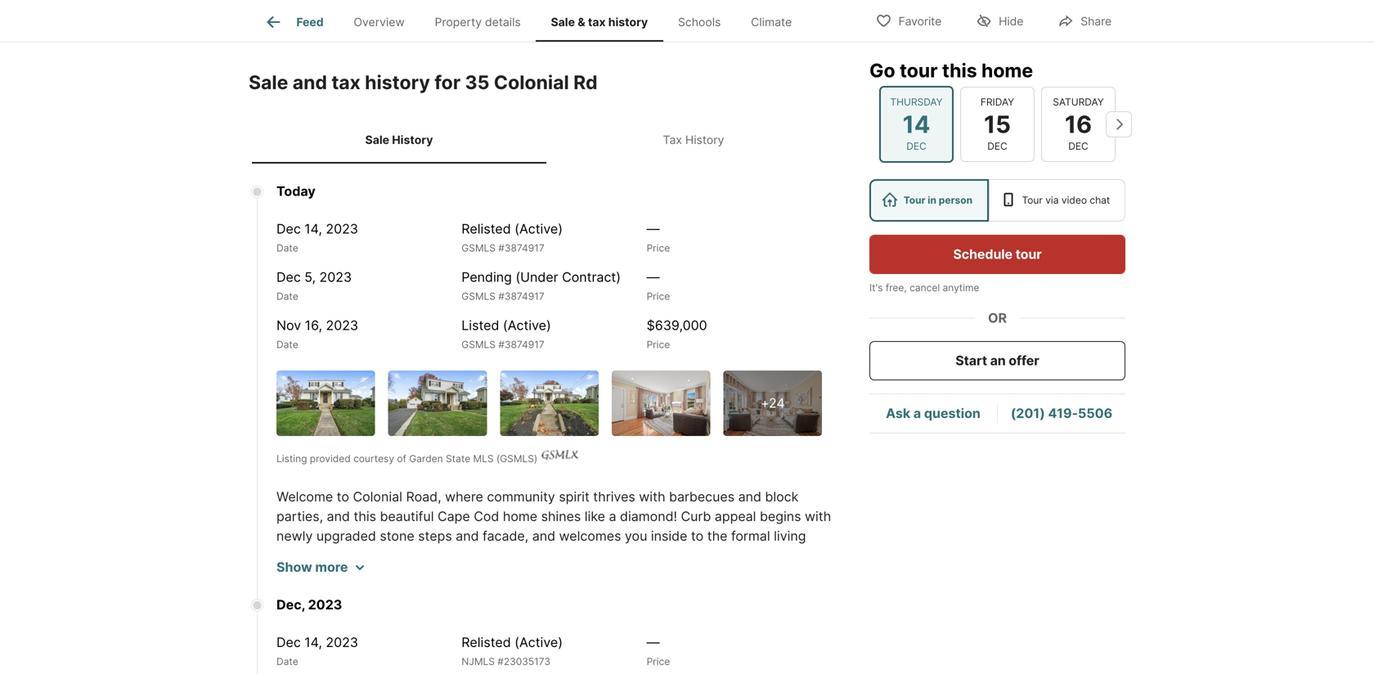 Task type: locate. For each thing, give the bounding box(es) containing it.
(active)
[[515, 221, 563, 237], [503, 317, 551, 333], [515, 634, 563, 650]]

1 tab list from the top
[[249, 0, 820, 42]]

this up thursday
[[942, 59, 977, 82]]

dec 14, 2023 date for dec, 2023
[[276, 634, 358, 667]]

2 vertical spatial sale
[[365, 133, 389, 147]]

14, down the today
[[305, 221, 322, 237]]

a up 'bedrooms'
[[710, 567, 717, 583]]

while
[[763, 646, 795, 662]]

0 vertical spatial sale
[[551, 15, 575, 29]]

1 horizontal spatial new
[[464, 567, 490, 583]]

2023 inside nov 16, 2023 date
[[326, 317, 358, 333]]

#3874917
[[498, 242, 545, 254], [498, 290, 545, 302], [498, 339, 545, 350]]

0 horizontal spatial fireplace
[[419, 587, 473, 603]]

relisted
[[462, 221, 511, 237], [462, 634, 511, 650]]

0 horizontal spatial history
[[392, 133, 433, 147]]

fireplace up floor.
[[419, 587, 473, 603]]

spirit
[[559, 489, 590, 505]]

relisted inside relisted (active) njmls #23035173
[[462, 634, 511, 650]]

1 vertical spatial relisted
[[462, 634, 511, 650]]

1 vertical spatial history
[[365, 71, 430, 94]]

dec 14, 2023 date for today
[[276, 221, 358, 254]]

an
[[646, 548, 662, 564]]

+
[[761, 395, 769, 411]]

tax
[[663, 133, 682, 147]]

details
[[485, 15, 521, 29]]

2 vertical spatial — price
[[647, 634, 670, 667]]

and up appeal
[[738, 489, 762, 505]]

0 horizontal spatial sale
[[249, 71, 288, 94]]

3 price from the top
[[647, 339, 670, 350]]

0 vertical spatial #3874917
[[498, 242, 545, 254]]

price inside "$639,000 price"
[[647, 339, 670, 350]]

2 horizontal spatial sale
[[551, 15, 575, 29]]

new down pine
[[464, 567, 490, 583]]

1 date from the top
[[276, 242, 298, 254]]

history inside tab
[[608, 15, 648, 29]]

1 vertical spatial —
[[647, 269, 660, 285]]

0 horizontal spatial history
[[365, 71, 430, 94]]

separate
[[514, 587, 569, 603]]

gsmls inside the listed (active) gsmls #3874917
[[462, 339, 496, 350]]

0 vertical spatial 14,
[[305, 221, 322, 237]]

hardwood
[[336, 626, 398, 642]]

2023 up dec 5, 2023 date
[[326, 221, 358, 237]]

stone
[[380, 528, 414, 544]]

tab list containing sale history
[[249, 116, 844, 164]]

this up upgraded
[[354, 508, 376, 524]]

sale left '&'
[[551, 15, 575, 29]]

the
[[371, 646, 395, 662]]

#3874917 for listed
[[498, 339, 545, 350]]

to
[[337, 489, 349, 505], [691, 528, 704, 544], [759, 548, 771, 564], [694, 567, 706, 583]]

2023 for relisted (active) gsmls #3874917
[[326, 221, 358, 237]]

3 — from the top
[[647, 634, 660, 650]]

tour inside tour via video chat "option"
[[1022, 194, 1043, 206]]

room
[[276, 548, 308, 564], [317, 587, 349, 603]]

block
[[765, 489, 799, 505]]

for
[[435, 71, 461, 94]]

— price for gsmls
[[647, 221, 670, 254]]

tab list
[[249, 0, 820, 42], [249, 116, 844, 164]]

a down stainless
[[503, 587, 511, 603]]

0 vertical spatial gsmls
[[462, 242, 496, 254]]

climate
[[751, 15, 792, 29]]

listing provided courtesy of garden state mls (gsmls)
[[276, 453, 538, 465]]

2023 inside dec 5, 2023 date
[[319, 269, 352, 285]]

1 horizontal spatial tax
[[588, 15, 606, 29]]

the down living
[[775, 548, 795, 564]]

history inside tab
[[685, 133, 724, 147]]

dec down 16
[[1069, 140, 1089, 152]]

date for relisted (active) njmls #23035173
[[276, 656, 298, 667]]

dec left 5,
[[276, 269, 301, 285]]

ask a question link
[[886, 405, 981, 421]]

1 horizontal spatial room
[[317, 587, 349, 603]]

1 price from the top
[[647, 242, 670, 254]]

cod
[[474, 508, 499, 524]]

2 tab list from the top
[[249, 116, 844, 164]]

dining
[[799, 548, 836, 564], [486, 665, 524, 674]]

cancel
[[910, 282, 940, 294]]

#3874917 down (under
[[498, 290, 545, 302]]

tax down overview tab at the left top of the page
[[332, 71, 361, 94]]

property
[[435, 15, 482, 29]]

3 #3874917 from the top
[[498, 339, 545, 350]]

2023 right 16,
[[326, 317, 358, 333]]

stainless
[[494, 567, 548, 583]]

dining up the tiled
[[799, 548, 836, 564]]

1 — price from the top
[[647, 221, 670, 254]]

like
[[585, 508, 605, 524]]

2 history from the left
[[685, 133, 724, 147]]

#3874917 up (under
[[498, 242, 545, 254]]

1 vertical spatial tax
[[332, 71, 361, 94]]

2 gsmls from the top
[[462, 290, 496, 302]]

—
[[647, 221, 660, 237], [647, 269, 660, 285], [647, 634, 660, 650]]

outstanding
[[456, 626, 530, 642]]

sale
[[551, 15, 575, 29], [249, 71, 288, 94], [365, 133, 389, 147]]

0 vertical spatial tab list
[[249, 0, 820, 42]]

1 horizontal spatial history
[[608, 15, 648, 29]]

two
[[660, 587, 686, 603]]

yard
[[355, 665, 382, 674]]

colonial inside welcome to colonial road, where community spirit thrives with barbecues and block parties, and this beautiful cape cod home shines like a diamond!  curb appeal begins with newly upgraded stone steps and facade, and welcomes you inside to the formal living room graced with glistening pine floors and crown molding. an archway leads to the dining area and modern kitchen with new stainless appliances, continuing to a beautifully-tiled family room with a gas fireplace and a separate reading nook. two bedrooms and a full bath round out the first floor. ascend upstairs and discover a retreat-worthy primary suite with new hardwood flooring, outstanding closet space, linear fireplace and a renovated luxurious bath. the oversized two-car garage offers a second-floor office/loft, while the fully-fenced yard invites al fresco dining on the paver patio. updates include
[[353, 489, 402, 505]]

space,
[[575, 626, 615, 642]]

0 horizontal spatial tour
[[900, 59, 938, 82]]

saturday 16 dec
[[1053, 96, 1104, 152]]

0 vertical spatial colonial
[[494, 71, 569, 94]]

you
[[625, 528, 647, 544]]

(active) up '#23035173'
[[515, 634, 563, 650]]

0 vertical spatial dining
[[799, 548, 836, 564]]

2 14, from the top
[[305, 634, 322, 650]]

0 vertical spatial this
[[942, 59, 977, 82]]

dec down the 15
[[988, 140, 1008, 152]]

fireplace down retreat-
[[657, 626, 710, 642]]

question
[[924, 405, 981, 421]]

1 horizontal spatial tour
[[1016, 246, 1042, 262]]

list box
[[870, 179, 1126, 222]]

show more
[[276, 559, 348, 575]]

0 vertical spatial home
[[982, 59, 1033, 82]]

0 horizontal spatial tax
[[332, 71, 361, 94]]

None button
[[879, 86, 954, 163], [960, 87, 1035, 162], [1041, 87, 1116, 162], [879, 86, 954, 163], [960, 87, 1035, 162], [1041, 87, 1116, 162]]

0 horizontal spatial home
[[503, 508, 538, 524]]

0 horizontal spatial colonial
[[353, 489, 402, 505]]

history for sale history
[[392, 133, 433, 147]]

2 — price from the top
[[647, 269, 670, 302]]

tour right "schedule"
[[1016, 246, 1042, 262]]

gsmls inside relisted (active) gsmls #3874917
[[462, 242, 496, 254]]

2 relisted from the top
[[462, 634, 511, 650]]

or
[[988, 310, 1007, 326]]

relisted up 'njmls'
[[462, 634, 511, 650]]

0 horizontal spatial new
[[307, 626, 332, 642]]

0 vertical spatial history
[[608, 15, 648, 29]]

14,
[[305, 221, 322, 237], [305, 634, 322, 650]]

2 dec 14, 2023 date from the top
[[276, 634, 358, 667]]

home down community
[[503, 508, 538, 524]]

2 vertical spatial —
[[647, 634, 660, 650]]

tour inside tour in person option
[[904, 194, 926, 206]]

14, for today
[[305, 221, 322, 237]]

the right the out
[[372, 606, 392, 622]]

0 horizontal spatial tour
[[904, 194, 926, 206]]

1 horizontal spatial dining
[[799, 548, 836, 564]]

1 horizontal spatial tour
[[1022, 194, 1043, 206]]

and down graced
[[307, 567, 330, 583]]

date for listed (active) gsmls #3874917
[[276, 339, 298, 350]]

archway
[[666, 548, 718, 564]]

bath.
[[336, 646, 368, 662]]

#23035173
[[498, 656, 551, 667]]

0 vertical spatial dec 14, 2023 date
[[276, 221, 358, 254]]

this
[[942, 59, 977, 82], [354, 508, 376, 524]]

dec inside dec 5, 2023 date
[[276, 269, 301, 285]]

1 vertical spatial fireplace
[[657, 626, 710, 642]]

0 vertical spatial tax
[[588, 15, 606, 29]]

history right tax
[[685, 133, 724, 147]]

0 horizontal spatial room
[[276, 548, 308, 564]]

3 gsmls from the top
[[462, 339, 496, 350]]

0 vertical spatial —
[[647, 221, 660, 237]]

2023 left the out
[[308, 597, 342, 613]]

tax for and
[[332, 71, 361, 94]]

1 relisted from the top
[[462, 221, 511, 237]]

road,
[[406, 489, 441, 505]]

the right on
[[547, 665, 567, 674]]

0 vertical spatial new
[[464, 567, 490, 583]]

date for relisted (active) gsmls #3874917
[[276, 242, 298, 254]]

dec inside thursday 14 dec
[[907, 140, 927, 152]]

price for listed (active) gsmls #3874917
[[647, 339, 670, 350]]

home up the friday
[[982, 59, 1033, 82]]

date up dec 5, 2023 date
[[276, 242, 298, 254]]

1 vertical spatial (active)
[[503, 317, 551, 333]]

schools tab
[[663, 2, 736, 42]]

history right '&'
[[608, 15, 648, 29]]

tour inside button
[[1016, 246, 1042, 262]]

gsmls down 'pending'
[[462, 290, 496, 302]]

feed link
[[264, 12, 324, 32]]

new
[[464, 567, 490, 583], [307, 626, 332, 642]]

of
[[397, 453, 406, 465]]

a left full
[[783, 587, 790, 603]]

date inside nov 16, 2023 date
[[276, 339, 298, 350]]

colonial up beautiful
[[353, 489, 402, 505]]

relisted for dec, 2023
[[462, 634, 511, 650]]

2 vertical spatial #3874917
[[498, 339, 545, 350]]

gsmls for listed (active)
[[462, 339, 496, 350]]

0 vertical spatial relisted
[[462, 221, 511, 237]]

two-
[[462, 646, 491, 662]]

1 vertical spatial — price
[[647, 269, 670, 302]]

history for tax history
[[685, 133, 724, 147]]

appeal
[[715, 508, 756, 524]]

0 vertical spatial tour
[[900, 59, 938, 82]]

relisted inside relisted (active) gsmls #3874917
[[462, 221, 511, 237]]

1 horizontal spatial this
[[942, 59, 977, 82]]

a right ask
[[914, 405, 921, 421]]

state
[[446, 453, 470, 465]]

new down the round
[[307, 626, 332, 642]]

1 dec 14, 2023 date from the top
[[276, 221, 358, 254]]

4 date from the top
[[276, 656, 298, 667]]

date left fenced
[[276, 656, 298, 667]]

date down nov
[[276, 339, 298, 350]]

tour for schedule
[[1016, 246, 1042, 262]]

renovated
[[752, 626, 814, 642]]

with up modern at the left bottom
[[359, 548, 385, 564]]

1 horizontal spatial history
[[685, 133, 724, 147]]

1 — from the top
[[647, 221, 660, 237]]

tour up thursday
[[900, 59, 938, 82]]

home
[[982, 59, 1033, 82], [503, 508, 538, 524]]

gsmls for relisted (active)
[[462, 242, 496, 254]]

1 horizontal spatial sale
[[365, 133, 389, 147]]

1 horizontal spatial colonial
[[494, 71, 569, 94]]

15
[[984, 110, 1011, 138]]

1 history from the left
[[392, 133, 433, 147]]

(active) up (under
[[515, 221, 563, 237]]

#3874917 inside relisted (active) gsmls #3874917
[[498, 242, 545, 254]]

date inside dec 5, 2023 date
[[276, 290, 298, 302]]

1 vertical spatial sale
[[249, 71, 288, 94]]

1 vertical spatial tab list
[[249, 116, 844, 164]]

thursday 14 dec
[[890, 96, 943, 152]]

4 price from the top
[[647, 656, 670, 667]]

contract)
[[562, 269, 621, 285]]

updates
[[647, 665, 700, 674]]

room up area
[[276, 548, 308, 564]]

0 vertical spatial — price
[[647, 221, 670, 254]]

favorite button
[[862, 4, 956, 37]]

0 vertical spatial (active)
[[515, 221, 563, 237]]

linear
[[619, 626, 653, 642]]

0 vertical spatial fireplace
[[419, 587, 473, 603]]

schedule tour
[[953, 246, 1042, 262]]

3 — price from the top
[[647, 634, 670, 667]]

2023
[[326, 221, 358, 237], [319, 269, 352, 285], [326, 317, 358, 333], [308, 597, 342, 613], [326, 634, 358, 650]]

and down worthy at the right bottom of page
[[714, 626, 737, 642]]

2023 right 5,
[[319, 269, 352, 285]]

$639,000 price
[[647, 317, 707, 350]]

next image
[[1106, 111, 1132, 137]]

2023 up fenced
[[326, 634, 358, 650]]

to up beautifully-
[[759, 548, 771, 564]]

(active) inside the listed (active) gsmls #3874917
[[503, 317, 551, 333]]

and up ascend
[[476, 587, 500, 603]]

and up closet
[[562, 606, 585, 622]]

tour for go
[[900, 59, 938, 82]]

#3874917 down listed at the left top
[[498, 339, 545, 350]]

person
[[939, 194, 973, 206]]

a right like
[[609, 508, 616, 524]]

0 vertical spatial room
[[276, 548, 308, 564]]

nook.
[[623, 587, 657, 603]]

dec inside friday 15 dec
[[988, 140, 1008, 152]]

1 14, from the top
[[305, 221, 322, 237]]

listing
[[276, 453, 307, 465]]

molding.
[[589, 548, 642, 564]]

courtesy
[[353, 453, 394, 465]]

(active) inside relisted (active) gsmls #3874917
[[515, 221, 563, 237]]

gsmls up 'pending'
[[462, 242, 496, 254]]

tour left in
[[904, 194, 926, 206]]

1 vertical spatial gsmls
[[462, 290, 496, 302]]

sale down sale and tax history for 35 colonial rd
[[365, 133, 389, 147]]

2 vertical spatial gsmls
[[462, 339, 496, 350]]

hide button
[[962, 4, 1037, 37]]

1 vertical spatial dining
[[486, 665, 524, 674]]

anytime
[[943, 282, 980, 294]]

dec 14, 2023 date up 5,
[[276, 221, 358, 254]]

history inside tab
[[392, 133, 433, 147]]

1 vertical spatial colonial
[[353, 489, 402, 505]]

2 tour from the left
[[1022, 194, 1043, 206]]

1 vertical spatial new
[[307, 626, 332, 642]]

colonial left rd
[[494, 71, 569, 94]]

history left for
[[365, 71, 430, 94]]

tax history tab
[[546, 120, 841, 160]]

1 gsmls from the top
[[462, 242, 496, 254]]

this inside welcome to colonial road, where community spirit thrives with barbecues and block parties, and this beautiful cape cod home shines like a diamond!  curb appeal begins with newly upgraded stone steps and facade, and welcomes you inside to the formal living room graced with glistening pine floors and crown molding. an archway leads to the dining area and modern kitchen with new stainless appliances, continuing to a beautifully-tiled family room with a gas fireplace and a separate reading nook. two bedrooms and a full bath round out the first floor. ascend upstairs and discover a retreat-worthy primary suite with new hardwood flooring, outstanding closet space, linear fireplace and a renovated luxurious bath. the oversized two-car garage offers a second-floor office/loft, while the fully-fenced yard invites al fresco dining on the paver patio. updates include
[[354, 508, 376, 524]]

1 tour from the left
[[904, 194, 926, 206]]

(active) down pending (under contract) gsmls #3874917
[[503, 317, 551, 333]]

1 #3874917 from the top
[[498, 242, 545, 254]]

2 — from the top
[[647, 269, 660, 285]]

dec 14, 2023 date
[[276, 221, 358, 254], [276, 634, 358, 667]]

14, down the round
[[305, 634, 322, 650]]

gsmls down listed at the left top
[[462, 339, 496, 350]]

climate tab
[[736, 2, 807, 42]]

0 horizontal spatial this
[[354, 508, 376, 524]]

an
[[990, 353, 1006, 369]]

date up nov
[[276, 290, 298, 302]]

2 #3874917 from the top
[[498, 290, 545, 302]]

nov
[[276, 317, 301, 333]]

tax for &
[[588, 15, 606, 29]]

dec 14, 2023 date down the round
[[276, 634, 358, 667]]

crown
[[548, 548, 586, 564]]

suite
[[801, 606, 832, 622]]

where
[[445, 489, 483, 505]]

room up the round
[[317, 587, 349, 603]]

1 vertical spatial tour
[[1016, 246, 1042, 262]]

tax
[[588, 15, 606, 29], [332, 71, 361, 94]]

relisted up 'pending'
[[462, 221, 511, 237]]

tax right '&'
[[588, 15, 606, 29]]

the
[[707, 528, 728, 544], [775, 548, 795, 564], [372, 606, 392, 622], [799, 646, 819, 662], [547, 665, 567, 674]]

second-
[[612, 646, 664, 662]]

3 date from the top
[[276, 339, 298, 350]]

2023 for pending (under contract) gsmls #3874917
[[319, 269, 352, 285]]

sale down feed link
[[249, 71, 288, 94]]

garage
[[514, 646, 557, 662]]

history for &
[[608, 15, 648, 29]]

dec down 14
[[907, 140, 927, 152]]

dining down the car
[[486, 665, 524, 674]]

1 vertical spatial this
[[354, 508, 376, 524]]

overview tab
[[339, 2, 420, 42]]

2 price from the top
[[647, 290, 670, 302]]

— for contract)
[[647, 269, 660, 285]]

history down sale and tax history for 35 colonial rd
[[392, 133, 433, 147]]

colonial
[[494, 71, 569, 94], [353, 489, 402, 505]]

schools
[[678, 15, 721, 29]]

tour left via
[[1022, 194, 1043, 206]]

a up office/loft, at the bottom right of page
[[741, 626, 748, 642]]

1 vertical spatial 14,
[[305, 634, 322, 650]]

#3874917 inside the listed (active) gsmls #3874917
[[498, 339, 545, 350]]

2023 for listed (active) gsmls #3874917
[[326, 317, 358, 333]]

tax inside sale & tax history tab
[[588, 15, 606, 29]]

(active) inside relisted (active) njmls #23035173
[[515, 634, 563, 650]]

1 vertical spatial dec 14, 2023 date
[[276, 634, 358, 667]]

2 date from the top
[[276, 290, 298, 302]]

— price
[[647, 221, 670, 254], [647, 269, 670, 302], [647, 634, 670, 667]]

2 vertical spatial (active)
[[515, 634, 563, 650]]

1 vertical spatial home
[[503, 508, 538, 524]]

1 vertical spatial #3874917
[[498, 290, 545, 302]]



Task type: describe. For each thing, give the bounding box(es) containing it.
beautifully-
[[721, 567, 791, 583]]

saturday
[[1053, 96, 1104, 108]]

round
[[308, 606, 344, 622]]

go tour this home
[[870, 59, 1033, 82]]

dec down the today
[[276, 221, 301, 237]]

with down bath
[[276, 626, 303, 642]]

video
[[1062, 194, 1087, 206]]

today
[[276, 183, 316, 199]]

date for pending (under contract) gsmls #3874917
[[276, 290, 298, 302]]

offer
[[1009, 353, 1039, 369]]

list box containing tour in person
[[870, 179, 1126, 222]]

with up the out
[[352, 587, 379, 603]]

al
[[429, 665, 440, 674]]

inside
[[651, 528, 688, 544]]

thrives
[[593, 489, 635, 505]]

include
[[703, 665, 748, 674]]

— for gsmls
[[647, 221, 660, 237]]

garden
[[409, 453, 443, 465]]

and up "primary"
[[756, 587, 779, 603]]

a down space,
[[601, 646, 608, 662]]

tour for tour in person
[[904, 194, 926, 206]]

dec 5, 2023 date
[[276, 269, 352, 302]]

tour via video chat option
[[989, 179, 1126, 222]]

(under
[[516, 269, 558, 285]]

begins
[[760, 508, 801, 524]]

to down curb
[[691, 528, 704, 544]]

$639,000
[[647, 317, 707, 333]]

to right welcome at the left bottom
[[337, 489, 349, 505]]

oversized
[[399, 646, 458, 662]]

mls
[[473, 453, 494, 465]]

community
[[487, 489, 555, 505]]

modern
[[334, 567, 382, 583]]

bedrooms
[[690, 587, 752, 603]]

leads
[[722, 548, 755, 564]]

listing provided courtesy of garden state mls (gsmls) image
[[541, 450, 582, 462]]

sale for sale and tax history for 35 colonial rd
[[249, 71, 288, 94]]

ask
[[886, 405, 911, 421]]

in
[[928, 194, 937, 206]]

price for relisted (active) gsmls #3874917
[[647, 242, 670, 254]]

5506
[[1078, 405, 1113, 421]]

sale for sale history
[[365, 133, 389, 147]]

with up living
[[805, 508, 831, 524]]

gsmls inside pending (under contract) gsmls #3874917
[[462, 290, 496, 302]]

1 horizontal spatial fireplace
[[657, 626, 710, 642]]

sale & tax history
[[551, 15, 648, 29]]

go
[[870, 59, 895, 82]]

hide
[[999, 14, 1024, 28]]

— price for contract)
[[647, 269, 670, 302]]

free,
[[886, 282, 907, 294]]

home inside welcome to colonial road, where community spirit thrives with barbecues and block parties, and this beautiful cape cod home shines like a diamond!  curb appeal begins with newly upgraded stone steps and facade, and welcomes you inside to the formal living room graced with glistening pine floors and crown molding. an archway leads to the dining area and modern kitchen with new stainless appliances, continuing to a beautifully-tiled family room with a gas fireplace and a separate reading nook. two bedrooms and a full bath round out the first floor. ascend upstairs and discover a retreat-worthy primary suite with new hardwood flooring, outstanding closet space, linear fireplace and a renovated luxurious bath. the oversized two-car garage offers a second-floor office/loft, while the fully-fenced yard invites al fresco dining on the paver patio. updates include
[[503, 508, 538, 524]]

— price for njmls
[[647, 634, 670, 667]]

tour for tour via video chat
[[1022, 194, 1043, 206]]

office/loft,
[[696, 646, 760, 662]]

419-
[[1048, 405, 1078, 421]]

2023 for relisted (active) njmls #23035173
[[326, 634, 358, 650]]

dec inside saturday 16 dec
[[1069, 140, 1089, 152]]

the right while
[[799, 646, 819, 662]]

relisted (active) gsmls #3874917
[[462, 221, 563, 254]]

+ 24
[[761, 395, 785, 411]]

the down appeal
[[707, 528, 728, 544]]

and up pine
[[456, 528, 479, 544]]

price for pending (under contract) gsmls #3874917
[[647, 290, 670, 302]]

and down shines
[[532, 528, 555, 544]]

sale for sale & tax history
[[551, 15, 575, 29]]

(201) 419-5506
[[1011, 405, 1113, 421]]

car
[[491, 646, 511, 662]]

feed
[[296, 15, 324, 29]]

price for relisted (active) njmls #23035173
[[647, 656, 670, 667]]

relisted for today
[[462, 221, 511, 237]]

schedule
[[953, 246, 1013, 262]]

steps
[[418, 528, 452, 544]]

via
[[1046, 194, 1059, 206]]

(active) for dec, 2023
[[515, 634, 563, 650]]

tour via video chat
[[1022, 194, 1110, 206]]

dec up fully-
[[276, 634, 301, 650]]

sale history tab
[[252, 120, 546, 160]]

beautiful
[[380, 508, 434, 524]]

and down feed
[[293, 71, 327, 94]]

provided
[[310, 453, 351, 465]]

full
[[794, 587, 812, 603]]

show more button
[[276, 557, 364, 577]]

kitchen
[[385, 567, 430, 583]]

thursday
[[890, 96, 943, 108]]

njmls
[[462, 656, 495, 667]]

property details
[[435, 15, 521, 29]]

— for njmls
[[647, 634, 660, 650]]

discover
[[588, 606, 641, 622]]

1 vertical spatial room
[[317, 587, 349, 603]]

retreat-
[[656, 606, 703, 622]]

with up diamond!
[[639, 489, 665, 505]]

friday 15 dec
[[981, 96, 1014, 152]]

welcomes
[[559, 528, 621, 544]]

24
[[769, 395, 785, 411]]

#3874917 inside pending (under contract) gsmls #3874917
[[498, 290, 545, 302]]

with down pine
[[434, 567, 460, 583]]

parties,
[[276, 508, 323, 524]]

more
[[315, 559, 348, 575]]

and up upgraded
[[327, 508, 350, 524]]

schedule tour button
[[870, 235, 1126, 274]]

relisted (active) njmls #23035173
[[462, 634, 563, 667]]

0 horizontal spatial dining
[[486, 665, 524, 674]]

14, for dec, 2023
[[305, 634, 322, 650]]

rd
[[574, 71, 598, 94]]

history for and
[[365, 71, 430, 94]]

floor
[[664, 646, 692, 662]]

to down archway
[[694, 567, 706, 583]]

(active) for today
[[515, 221, 563, 237]]

and up stainless
[[521, 548, 544, 564]]

(201) 419-5506 link
[[1011, 405, 1113, 421]]

(201)
[[1011, 405, 1045, 421]]

glistening
[[389, 548, 449, 564]]

1 horizontal spatial home
[[982, 59, 1033, 82]]

share button
[[1044, 4, 1126, 37]]

sale & tax history tab
[[536, 2, 663, 42]]

newly
[[276, 528, 313, 544]]

it's free, cancel anytime
[[870, 282, 980, 294]]

friday
[[981, 96, 1014, 108]]

tab list containing feed
[[249, 0, 820, 42]]

listed
[[462, 317, 499, 333]]

bath
[[276, 606, 305, 622]]

pending
[[462, 269, 512, 285]]

5,
[[305, 269, 316, 285]]

#3874917 for relisted
[[498, 242, 545, 254]]

tour in person option
[[870, 179, 989, 222]]

start
[[956, 353, 987, 369]]

fenced
[[308, 665, 351, 674]]

area
[[276, 567, 304, 583]]

a down nook.
[[645, 606, 652, 622]]

property details tab
[[420, 2, 536, 42]]

paver
[[571, 665, 605, 674]]

primary
[[750, 606, 797, 622]]

shines
[[541, 508, 581, 524]]

upstairs
[[508, 606, 558, 622]]

appliances,
[[552, 567, 622, 583]]

a left gas
[[382, 587, 390, 603]]



Task type: vqa. For each thing, say whether or not it's contained in the screenshot.
Mortgage
no



